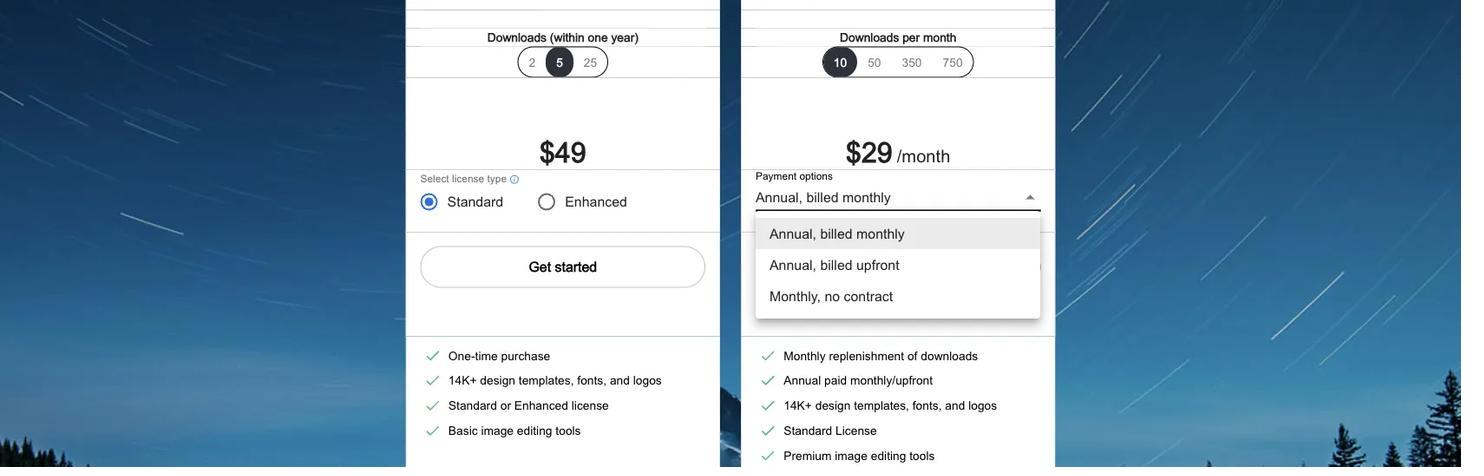 Task type: vqa. For each thing, say whether or not it's contained in the screenshot.
Try image related to Nights
no



Task type: locate. For each thing, give the bounding box(es) containing it.
standard
[[448, 194, 504, 210], [449, 399, 497, 412], [784, 424, 833, 437]]

0 horizontal spatial tools
[[556, 424, 581, 437]]

annual, billed monthly inside option
[[770, 225, 905, 241]]

0 horizontal spatial design
[[480, 374, 516, 387]]

0 vertical spatial annual,
[[756, 189, 803, 205]]

0 vertical spatial annual, billed monthly
[[756, 189, 891, 205]]

downloads
[[488, 30, 547, 44], [840, 30, 900, 44]]

annual, for annual, billed monthly popup button
[[756, 189, 803, 205]]

monthly inside popup button
[[843, 189, 891, 205]]

$29 /month
[[846, 136, 951, 168]]

1 horizontal spatial 14k+ design templates, fonts, and logos
[[784, 399, 998, 412]]

billed for annual, billed monthly option
[[821, 225, 853, 241]]

0 horizontal spatial templates,
[[519, 374, 574, 387]]

0 vertical spatial templates,
[[519, 374, 574, 387]]

annual, billed monthly button
[[756, 184, 1041, 211]]

1 vertical spatial templates,
[[854, 399, 910, 412]]

350
[[902, 55, 922, 69]]

1 vertical spatial 14k+ design templates, fonts, and logos
[[784, 399, 998, 412]]

0 vertical spatial tools
[[556, 424, 581, 437]]

14k+ down one- in the bottom left of the page
[[449, 374, 477, 387]]

monthly/upfront
[[851, 374, 933, 387]]

1 vertical spatial and
[[946, 399, 966, 412]]

1 vertical spatial tools
[[910, 449, 935, 462]]

monthly up upfront
[[857, 225, 905, 241]]

editing
[[517, 424, 553, 437], [871, 449, 907, 462]]

paid
[[825, 374, 847, 387]]

annual, billed monthly inside popup button
[[756, 189, 891, 205]]

get
[[529, 259, 551, 275]]

2 vertical spatial standard
[[784, 424, 833, 437]]

start a free trial
[[851, 259, 946, 275]]

purchase
[[501, 348, 551, 362]]

1 vertical spatial image
[[835, 449, 868, 462]]

14k+ down annual
[[784, 399, 812, 412]]

0 vertical spatial image
[[481, 424, 514, 437]]

logos
[[634, 374, 662, 387], [969, 399, 998, 412]]

editing for basic image editing tools
[[517, 424, 553, 437]]

14k+ design templates, fonts, and logos up standard or enhanced license
[[449, 374, 662, 387]]

0 vertical spatial design
[[480, 374, 516, 387]]

monthly down $29
[[843, 189, 891, 205]]

premium image editing tools
[[784, 449, 935, 462]]

templates,
[[519, 374, 574, 387], [854, 399, 910, 412]]

annual, billed monthly up annual, billed upfront
[[770, 225, 905, 241]]

0 horizontal spatial downloads
[[488, 30, 547, 44]]

0 horizontal spatial logos
[[634, 374, 662, 387]]

tools down license
[[556, 424, 581, 437]]

1 horizontal spatial image
[[835, 449, 868, 462]]

0 vertical spatial enhanced
[[565, 194, 628, 210]]

one-time purchase
[[449, 348, 551, 362]]

one-
[[449, 348, 475, 362]]

standard license
[[784, 424, 877, 437]]

or
[[501, 399, 511, 412]]

annual,
[[756, 189, 803, 205], [770, 225, 817, 241], [770, 257, 817, 273]]

monthly inside option
[[857, 225, 905, 241]]

one
[[588, 30, 608, 44]]

/month
[[897, 146, 951, 166]]

standard or enhanced license
[[449, 399, 609, 412]]

upfront
[[857, 257, 900, 273]]

0 vertical spatial monthly
[[843, 189, 891, 205]]

1 horizontal spatial tools
[[910, 449, 935, 462]]

1 vertical spatial annual, billed monthly
[[770, 225, 905, 241]]

25 button
[[574, 46, 608, 78]]

1 vertical spatial monthly
[[857, 225, 905, 241]]

1 vertical spatial annual,
[[770, 225, 817, 241]]

14k+
[[449, 374, 477, 387], [784, 399, 812, 412]]

enhanced
[[565, 194, 628, 210], [515, 399, 569, 412]]

1 horizontal spatial editing
[[871, 449, 907, 462]]

0 vertical spatial 14k+ design templates, fonts, and logos
[[449, 374, 662, 387]]

image for premium
[[835, 449, 868, 462]]

monthly
[[843, 189, 891, 205], [857, 225, 905, 241]]

fonts,
[[578, 374, 607, 387], [913, 399, 942, 412]]

design down one-time purchase
[[480, 374, 516, 387]]

750
[[943, 55, 963, 69]]

enhanced right or
[[515, 399, 569, 412]]

tools down monthly/upfront at the right bottom of page
[[910, 449, 935, 462]]

1 vertical spatial design
[[816, 399, 851, 412]]

enhanced down "$49"
[[565, 194, 628, 210]]

time
[[475, 348, 498, 362]]

standard for standard
[[448, 194, 504, 210]]

0 horizontal spatial editing
[[517, 424, 553, 437]]

downloads per month
[[840, 30, 957, 44]]

editing down standard or enhanced license
[[517, 424, 553, 437]]

350 button
[[892, 46, 933, 78]]

0 vertical spatial standard
[[448, 194, 504, 210]]

2 downloads from the left
[[840, 30, 900, 44]]

25
[[584, 55, 597, 69]]

1 vertical spatial standard
[[449, 399, 497, 412]]

0 horizontal spatial image
[[481, 424, 514, 437]]

annual, inside popup button
[[756, 189, 803, 205]]

1 vertical spatial 14k+
[[784, 399, 812, 412]]

10 button
[[824, 46, 858, 78]]

1 horizontal spatial downloads
[[840, 30, 900, 44]]

1 horizontal spatial logos
[[969, 399, 998, 412]]

image down license
[[835, 449, 868, 462]]

0 vertical spatial fonts,
[[578, 374, 607, 387]]

1 vertical spatial fonts,
[[913, 399, 942, 412]]

downloads
[[921, 348, 979, 362]]

monthly, no contract
[[770, 288, 893, 304]]

downloads up 50 "button" on the right of the page
[[840, 30, 900, 44]]

start
[[851, 259, 881, 275]]

5 button
[[546, 46, 574, 78]]

image down or
[[481, 424, 514, 437]]

license
[[836, 424, 877, 437]]

annual, billed monthly down $29
[[756, 189, 891, 205]]

1 horizontal spatial 14k+
[[784, 399, 812, 412]]

2
[[529, 55, 536, 69]]

0 horizontal spatial 14k+ design templates, fonts, and logos
[[449, 374, 662, 387]]

0 horizontal spatial 14k+
[[449, 374, 477, 387]]

fonts, down monthly/upfront at the right bottom of page
[[913, 399, 942, 412]]

billed inside popup button
[[807, 189, 839, 205]]

templates, up standard or enhanced license
[[519, 374, 574, 387]]

and
[[610, 374, 630, 387], [946, 399, 966, 412]]

get started button
[[421, 246, 706, 288]]

2 vertical spatial annual,
[[770, 257, 817, 273]]

image
[[481, 424, 514, 437], [835, 449, 868, 462]]

standard inside license-selector-radio-buttons-group-label option group
[[448, 194, 504, 210]]

0 vertical spatial editing
[[517, 424, 553, 437]]

license-selector-radio-buttons-group-label option group
[[411, 191, 706, 212]]

billed
[[807, 189, 839, 205], [821, 225, 853, 241], [821, 257, 853, 273]]

1 vertical spatial billed
[[821, 225, 853, 241]]

0 vertical spatial and
[[610, 374, 630, 387]]

templates, down monthly/upfront at the right bottom of page
[[854, 399, 910, 412]]

14k+ design templates, fonts, and logos down monthly/upfront at the right bottom of page
[[784, 399, 998, 412]]

14k+ design templates, fonts, and logos
[[449, 374, 662, 387], [784, 399, 998, 412]]

annual, billed monthly
[[756, 189, 891, 205], [770, 225, 905, 241]]

1 horizontal spatial templates,
[[854, 399, 910, 412]]

design down paid on the bottom right of the page
[[816, 399, 851, 412]]

fonts, up license
[[578, 374, 607, 387]]

downloads up 2
[[488, 30, 547, 44]]

tools
[[556, 424, 581, 437], [910, 449, 935, 462]]

(within
[[550, 30, 585, 44]]

5
[[557, 55, 563, 69]]

editing for premium image editing tools
[[871, 449, 907, 462]]

1 downloads from the left
[[488, 30, 547, 44]]

annual, billed monthly list box
[[756, 211, 1041, 319]]

design
[[480, 374, 516, 387], [816, 399, 851, 412]]

2 vertical spatial billed
[[821, 257, 853, 273]]

50
[[868, 55, 882, 69]]

free
[[896, 259, 920, 275]]

0 vertical spatial billed
[[807, 189, 839, 205]]

editing down license
[[871, 449, 907, 462]]

1 vertical spatial editing
[[871, 449, 907, 462]]



Task type: describe. For each thing, give the bounding box(es) containing it.
standard for standard license
[[784, 424, 833, 437]]

annual, for annual, billed monthly option
[[770, 225, 817, 241]]

month
[[924, 30, 957, 44]]

1 horizontal spatial fonts,
[[913, 399, 942, 412]]

0 horizontal spatial and
[[610, 374, 630, 387]]

license
[[572, 399, 609, 412]]

started
[[555, 259, 597, 275]]

contract
[[844, 288, 893, 304]]

downloads for downloads per month
[[840, 30, 900, 44]]

monthly replenishment of downloads
[[784, 348, 979, 362]]

image for basic
[[481, 424, 514, 437]]

monthly
[[784, 348, 826, 362]]

annual, for 'annual, billed upfront' option
[[770, 257, 817, 273]]

2 button
[[519, 46, 546, 78]]

billed for 'annual, billed upfront' option
[[821, 257, 853, 273]]

monthly,
[[770, 288, 821, 304]]

monthly for annual, billed monthly popup button
[[843, 189, 891, 205]]

per
[[903, 30, 920, 44]]

trial
[[924, 259, 946, 275]]

annual, billed monthly option
[[756, 218, 1041, 249]]

year)
[[612, 30, 639, 44]]

annual, billed monthly for annual, billed monthly option
[[770, 225, 905, 241]]

annual
[[784, 374, 821, 387]]

$29
[[846, 136, 893, 168]]

start a free trial button
[[756, 246, 1041, 288]]

0 vertical spatial 14k+
[[449, 374, 477, 387]]

basic
[[449, 424, 478, 437]]

standard for standard or enhanced license
[[449, 399, 497, 412]]

1 horizontal spatial design
[[816, 399, 851, 412]]

1 vertical spatial enhanced
[[515, 399, 569, 412]]

a
[[884, 259, 892, 275]]

annual paid monthly/upfront
[[784, 374, 933, 387]]

annual, billed upfront option
[[756, 249, 1041, 280]]

billed for annual, billed monthly popup button
[[807, 189, 839, 205]]

get started
[[529, 259, 597, 275]]

premium
[[784, 449, 832, 462]]

downloads for downloads (within one year)
[[488, 30, 547, 44]]

10
[[834, 55, 847, 69]]

monthly for annual, billed monthly option
[[857, 225, 905, 241]]

1 vertical spatial logos
[[969, 399, 998, 412]]

enhanced inside license-selector-radio-buttons-group-label option group
[[565, 194, 628, 210]]

basic image editing tools
[[449, 424, 581, 437]]

1 horizontal spatial and
[[946, 399, 966, 412]]

monthly, no contract option
[[756, 280, 1041, 312]]

annual, billed monthly for annual, billed monthly popup button
[[756, 189, 891, 205]]

0 vertical spatial logos
[[634, 374, 662, 387]]

50 button
[[858, 46, 892, 78]]

tools for basic image editing tools
[[556, 424, 581, 437]]

of
[[908, 348, 918, 362]]

downloads (within one year)
[[488, 30, 639, 44]]

tools for premium image editing tools
[[910, 449, 935, 462]]

750 button
[[933, 46, 974, 78]]

$49
[[540, 136, 587, 168]]

replenishment
[[829, 348, 905, 362]]

annual, billed upfront
[[770, 257, 900, 273]]

no
[[825, 288, 840, 304]]

0 horizontal spatial fonts,
[[578, 374, 607, 387]]



